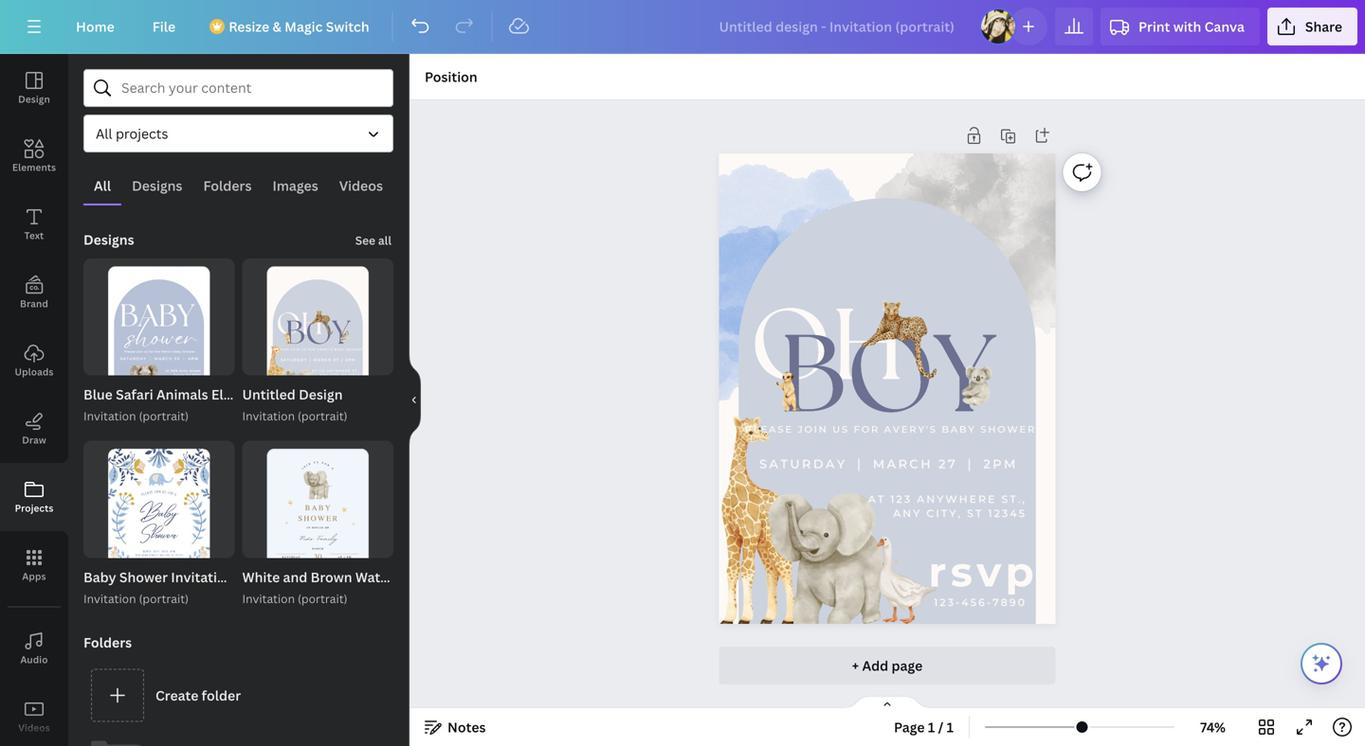 Task type: vqa. For each thing, say whether or not it's contained in the screenshot.
the rightmost their
no



Task type: locate. For each thing, give the bounding box(es) containing it.
at 123 anywhere st., any city, st 12345
[[868, 494, 1027, 520]]

group
[[83, 259, 235, 409], [242, 259, 393, 409], [83, 441, 235, 592], [242, 441, 393, 592]]

notes button
[[417, 713, 493, 743]]

videos button down audio
[[0, 683, 68, 747]]

1 horizontal spatial │
[[963, 457, 978, 472]]

group for baby shower invitation in folk art style group
[[83, 441, 235, 592]]

1 vertical spatial videos button
[[0, 683, 68, 747]]

designs
[[132, 177, 182, 195], [83, 231, 134, 249]]

elements
[[12, 161, 56, 174]]

oh
[[750, 289, 904, 403]]

anywhere
[[917, 494, 997, 506]]

videos down audio
[[18, 722, 50, 735]]

shower
[[980, 424, 1036, 435], [119, 569, 168, 587]]

draw button
[[0, 395, 68, 464]]

all left projects
[[96, 125, 112, 143]]

0 vertical spatial design
[[18, 93, 50, 106]]

invitation (portrait) inside blue safari animals elephant boys baby shower invite "group"
[[83, 409, 189, 424]]

projects
[[116, 125, 168, 143]]

74% button
[[1182, 713, 1244, 743]]

boy
[[780, 314, 995, 437]]

add
[[862, 657, 888, 675]]

0 vertical spatial folders
[[203, 177, 252, 195]]

videos button up 'see' at left top
[[329, 168, 393, 204]]

1 vertical spatial videos
[[18, 722, 50, 735]]

videos
[[339, 177, 383, 195], [18, 722, 50, 735]]

1 vertical spatial shower
[[119, 569, 168, 587]]

74%
[[1200, 719, 1226, 737]]

file button
[[137, 8, 191, 46]]

2pm
[[983, 457, 1018, 472]]

│ down for
[[853, 457, 867, 472]]

│ right the 27
[[963, 457, 978, 472]]

designs inside button
[[132, 177, 182, 195]]

1
[[928, 719, 935, 737], [947, 719, 954, 737]]

invitation (portrait) inside the white and brown watercolor cute baby shower invitation group
[[242, 591, 347, 607]]

0 horizontal spatial baby
[[83, 569, 116, 587]]

page 1 / 1
[[894, 719, 954, 737]]

1 horizontal spatial videos button
[[329, 168, 393, 204]]

1 vertical spatial all
[[94, 177, 111, 195]]

│
[[853, 457, 867, 472], [963, 457, 978, 472]]

folders
[[203, 177, 252, 195], [83, 634, 132, 652]]

uploads button
[[0, 327, 68, 395]]

main menu bar
[[0, 0, 1365, 54]]

all left designs button
[[94, 177, 111, 195]]

brand
[[20, 298, 48, 310]]

see all
[[355, 233, 392, 248]]

1 │ from the left
[[853, 457, 867, 472]]

baby right apps
[[83, 569, 116, 587]]

all for all projects
[[96, 125, 112, 143]]

1 vertical spatial designs
[[83, 231, 134, 249]]

audio button
[[0, 615, 68, 683]]

page
[[894, 719, 925, 737]]

1 vertical spatial baby
[[83, 569, 116, 587]]

with
[[1173, 18, 1201, 36]]

untitled
[[242, 386, 296, 404]]

0 vertical spatial invitation (portrait)
[[83, 409, 189, 424]]

folders right the audio button
[[83, 634, 132, 652]]

1 left /
[[928, 719, 935, 737]]

1 horizontal spatial invitation (portrait)
[[242, 591, 347, 607]]

1 horizontal spatial shower
[[980, 424, 1036, 435]]

st
[[967, 508, 983, 520]]

0 vertical spatial baby
[[942, 424, 976, 435]]

0 vertical spatial designs
[[132, 177, 182, 195]]

saturday │ march 27 │ 2pm
[[759, 457, 1018, 472]]

(portrait) inside blue safari animals elephant boys baby shower invite "group"
[[139, 409, 189, 424]]

text button
[[0, 191, 68, 259]]

designs down projects
[[132, 177, 182, 195]]

0 vertical spatial all
[[96, 125, 112, 143]]

1 horizontal spatial 1
[[947, 719, 954, 737]]

folders inside button
[[203, 177, 252, 195]]

1 vertical spatial design
[[299, 386, 343, 404]]

1 vertical spatial folders
[[83, 634, 132, 652]]

design up elements button
[[18, 93, 50, 106]]

show pages image
[[842, 696, 933, 711]]

0 vertical spatial videos button
[[329, 168, 393, 204]]

march
[[873, 457, 933, 472]]

position button
[[417, 62, 485, 92]]

videos button
[[329, 168, 393, 204], [0, 683, 68, 747]]

1 right /
[[947, 719, 954, 737]]

all button
[[83, 168, 121, 204]]

invitation (portrait) for the white and brown watercolor cute baby shower invitation group
[[242, 591, 347, 607]]

share
[[1305, 18, 1342, 36]]

0 horizontal spatial videos
[[18, 722, 50, 735]]

untitled design group
[[242, 259, 393, 426]]

Select ownership filter button
[[83, 115, 393, 153]]

switch
[[326, 18, 369, 36]]

please
[[745, 424, 793, 435]]

0 vertical spatial videos
[[339, 177, 383, 195]]

saturday
[[759, 457, 847, 472]]

folk
[[252, 569, 279, 587]]

folders down all projects button
[[203, 177, 252, 195]]

invitation down the untitled
[[242, 409, 295, 424]]

invitation inside blue safari animals elephant boys baby shower invite "group"
[[83, 409, 136, 424]]

magic
[[285, 18, 323, 36]]

blue safari animals elephant boys baby shower invite group
[[83, 259, 235, 426]]

rsvp
[[929, 547, 1038, 598]]

all projects
[[96, 125, 168, 143]]

baby up the 27
[[942, 424, 976, 435]]

1 horizontal spatial design
[[299, 386, 343, 404]]

designs down all button
[[83, 231, 134, 249]]

invitation
[[83, 409, 136, 424], [242, 409, 295, 424], [171, 569, 234, 587], [83, 591, 136, 607], [242, 591, 295, 607]]

design right the untitled
[[299, 386, 343, 404]]

videos up 'see' at left top
[[339, 177, 383, 195]]

0 horizontal spatial shower
[[119, 569, 168, 587]]

white and brown watercolor cute baby shower invitation group
[[242, 441, 393, 609]]

invitation (portrait)
[[83, 409, 189, 424], [242, 591, 347, 607]]

all
[[378, 233, 392, 248]]

style
[[305, 569, 338, 587]]

456-
[[961, 597, 993, 609]]

0 horizontal spatial invitation (portrait)
[[83, 409, 189, 424]]

all
[[96, 125, 112, 143], [94, 177, 111, 195]]

draw
[[22, 434, 46, 447]]

design
[[18, 93, 50, 106], [299, 386, 343, 404]]

1 vertical spatial invitation (portrait)
[[242, 591, 347, 607]]

1 horizontal spatial folders
[[203, 177, 252, 195]]

0 horizontal spatial │
[[853, 457, 867, 472]]

0 horizontal spatial design
[[18, 93, 50, 106]]

1 horizontal spatial videos
[[339, 177, 383, 195]]

invitation right draw button
[[83, 409, 136, 424]]

resize & magic switch button
[[198, 8, 385, 46]]

group inside baby shower invitation in folk art style group
[[83, 441, 235, 592]]

canva assistant image
[[1310, 653, 1333, 676]]

(portrait)
[[139, 409, 189, 424], [298, 409, 347, 424], [139, 591, 189, 607], [298, 591, 347, 607]]

please join us for avery's baby shower
[[745, 424, 1036, 435]]

1 horizontal spatial baby
[[942, 424, 976, 435]]

0 horizontal spatial 1
[[928, 719, 935, 737]]

baby
[[942, 424, 976, 435], [83, 569, 116, 587]]

home link
[[61, 8, 130, 46]]



Task type: describe. For each thing, give the bounding box(es) containing it.
0 vertical spatial shower
[[980, 424, 1036, 435]]

group for the white and brown watercolor cute baby shower invitation group
[[242, 441, 393, 592]]

create folder
[[155, 687, 241, 705]]

all for all
[[94, 177, 111, 195]]

1 1 from the left
[[928, 719, 935, 737]]

(portrait) inside baby shower invitation in folk art style invitation (portrait)
[[139, 591, 189, 607]]

page
[[892, 657, 923, 675]]

elements button
[[0, 122, 68, 191]]

Search your content search field
[[121, 70, 381, 106]]

+ add page
[[852, 657, 923, 675]]

art
[[282, 569, 302, 587]]

123-
[[934, 597, 961, 609]]

baby shower invitation in folk art style invitation (portrait)
[[83, 569, 338, 607]]

avery's
[[884, 424, 937, 435]]

(portrait) inside the white and brown watercolor cute baby shower invitation group
[[298, 591, 347, 607]]

see all button
[[353, 221, 393, 259]]

0 horizontal spatial folders
[[83, 634, 132, 652]]

folders button
[[193, 168, 262, 204]]

images button
[[262, 168, 329, 204]]

videos inside side panel tab list
[[18, 722, 50, 735]]

text
[[24, 229, 44, 242]]

projects
[[15, 502, 53, 515]]

12345
[[988, 508, 1027, 520]]

resize
[[229, 18, 269, 36]]

0 horizontal spatial videos button
[[0, 683, 68, 747]]

notes
[[447, 719, 486, 737]]

shower inside baby shower invitation in folk art style invitation (portrait)
[[119, 569, 168, 587]]

in
[[237, 569, 249, 587]]

invitation left in
[[171, 569, 234, 587]]

invitation (portrait) for blue safari animals elephant boys baby shower invite "group"
[[83, 409, 189, 424]]

+ add page button
[[719, 647, 1056, 685]]

brand button
[[0, 259, 68, 327]]

side panel tab list
[[0, 54, 68, 747]]

7890
[[993, 597, 1027, 609]]

baby inside baby shower invitation in folk art style invitation (portrait)
[[83, 569, 116, 587]]

27
[[938, 457, 957, 472]]

print with canva
[[1139, 18, 1245, 36]]

file
[[152, 18, 176, 36]]

us
[[832, 424, 849, 435]]

+
[[852, 657, 859, 675]]

design button
[[0, 54, 68, 122]]

share button
[[1267, 8, 1357, 46]]

invitation right apps button
[[83, 591, 136, 607]]

group for blue safari animals elephant boys baby shower invite "group"
[[83, 259, 235, 409]]

resize & magic switch
[[229, 18, 369, 36]]

city,
[[926, 508, 962, 520]]

any
[[893, 508, 922, 520]]

canva
[[1205, 18, 1245, 36]]

see
[[355, 233, 375, 248]]

2 1 from the left
[[947, 719, 954, 737]]

projects button
[[0, 464, 68, 532]]

folder
[[202, 687, 241, 705]]

baby shower invitation in folk art style group
[[83, 441, 338, 609]]

uploads
[[15, 366, 54, 379]]

Design title text field
[[704, 8, 972, 46]]

at
[[868, 494, 886, 506]]

home
[[76, 18, 114, 36]]

hide image
[[409, 355, 421, 446]]

untitled design invitation (portrait)
[[242, 386, 347, 424]]

123
[[890, 494, 912, 506]]

apps
[[22, 571, 46, 583]]

invitation inside untitled design invitation (portrait)
[[242, 409, 295, 424]]

join
[[798, 424, 828, 435]]

print with canva button
[[1101, 8, 1260, 46]]

/
[[938, 719, 944, 737]]

(portrait) inside untitled design invitation (portrait)
[[298, 409, 347, 424]]

2 │ from the left
[[963, 457, 978, 472]]

123-456-7890
[[934, 597, 1027, 609]]

design inside untitled design invitation (portrait)
[[299, 386, 343, 404]]

designs button
[[121, 168, 193, 204]]

position
[[425, 68, 477, 86]]

print
[[1139, 18, 1170, 36]]

create
[[155, 687, 198, 705]]

audio
[[20, 654, 48, 667]]

st.,
[[1001, 494, 1027, 506]]

group for untitled design group
[[242, 259, 393, 409]]

images
[[273, 177, 318, 195]]

&
[[273, 18, 281, 36]]

for
[[854, 424, 880, 435]]

invitation down folk
[[242, 591, 295, 607]]

design inside design button
[[18, 93, 50, 106]]

apps button
[[0, 532, 68, 600]]



